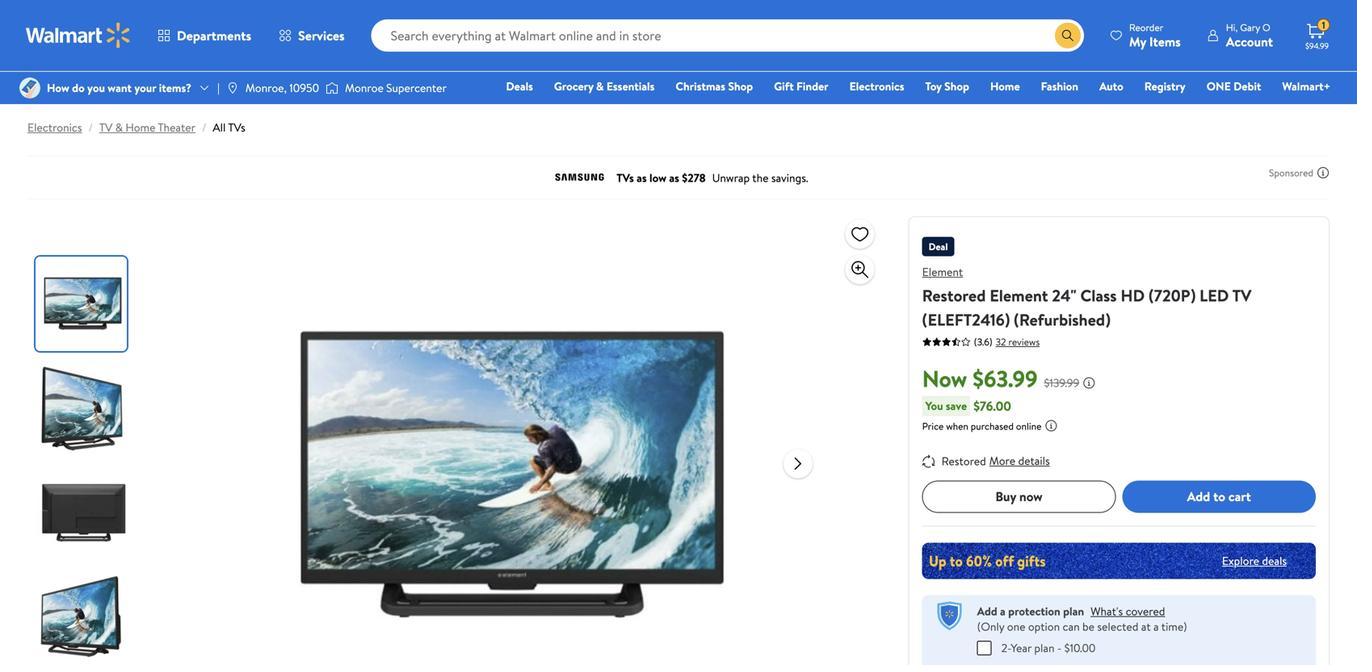 Task type: describe. For each thing, give the bounding box(es) containing it.
electronics for electronics
[[850, 78, 905, 94]]

o
[[1263, 21, 1271, 34]]

(eleft2416)
[[923, 309, 1010, 331]]

|
[[217, 80, 220, 96]]

what's covered button
[[1091, 604, 1166, 620]]

time)
[[1162, 619, 1188, 635]]

explore deals
[[1223, 554, 1287, 569]]

price when purchased online
[[923, 420, 1042, 433]]

to
[[1214, 488, 1226, 506]]

restored element 24" class hd (720p) led tv (eleft2416) (refurbished) - image 1 of 6 image
[[36, 257, 130, 352]]

gift
[[774, 78, 794, 94]]

electronics / tv & home theater / all tvs
[[27, 120, 245, 135]]

your
[[134, 80, 156, 96]]

year
[[1011, 641, 1032, 656]]

now
[[1020, 488, 1043, 506]]

buy
[[996, 488, 1017, 506]]

one debit
[[1207, 78, 1262, 94]]

gary
[[1241, 21, 1261, 34]]

(refurbished)
[[1014, 309, 1111, 331]]

0 horizontal spatial a
[[1000, 604, 1006, 620]]

restored element 24" class hd (720p) led tv (eleft2416) (refurbished) - image 4 of 6 image
[[36, 570, 130, 664]]

up to sixty percent off deals. shop now. image
[[923, 543, 1316, 580]]

christmas shop link
[[669, 78, 761, 95]]

tvs
[[228, 120, 245, 135]]

restored element 24" class hd (720p) led tv (eleft2416) (refurbished) - image 3 of 6 image
[[36, 465, 130, 560]]

tv inside element restored element 24" class hd (720p) led tv (eleft2416) (refurbished)
[[1233, 284, 1252, 307]]

2 / from the left
[[202, 120, 206, 135]]

you
[[926, 398, 943, 414]]

tv & home theater link
[[99, 120, 196, 135]]

32 reviews link
[[993, 335, 1040, 349]]

auto link
[[1093, 78, 1131, 95]]

1
[[1322, 18, 1326, 32]]

10950
[[289, 80, 319, 96]]

hd
[[1121, 284, 1145, 307]]

reviews
[[1009, 335, 1040, 349]]

grocery & essentials link
[[547, 78, 662, 95]]

$63.99
[[973, 363, 1038, 395]]

(3.6)
[[974, 335, 993, 349]]

one
[[1007, 619, 1026, 635]]

monroe, 10950
[[246, 80, 319, 96]]

32
[[996, 335, 1006, 349]]

departments
[[177, 27, 251, 44]]

electronics for electronics / tv & home theater / all tvs
[[27, 120, 82, 135]]

deal
[[929, 240, 948, 254]]

now
[[923, 363, 968, 395]]

0 horizontal spatial plan
[[1035, 641, 1055, 656]]

fashion link
[[1034, 78, 1086, 95]]

online
[[1016, 420, 1042, 433]]

class
[[1081, 284, 1117, 307]]

 image for monroe supercenter
[[326, 80, 339, 96]]

you
[[87, 80, 105, 96]]

restored inside element restored element 24" class hd (720p) led tv (eleft2416) (refurbished)
[[923, 284, 986, 307]]

search icon image
[[1062, 29, 1075, 42]]

be
[[1083, 619, 1095, 635]]

covered
[[1126, 604, 1166, 620]]

theater
[[158, 120, 196, 135]]

wpp logo image
[[936, 602, 965, 631]]

restored element 24" class hd (720p) led tv (eleft2416) (refurbished) image
[[254, 217, 771, 666]]

home link
[[983, 78, 1028, 95]]

explore deals link
[[1216, 547, 1294, 576]]

grocery
[[554, 78, 594, 94]]

details
[[1019, 454, 1050, 469]]

toy shop link
[[918, 78, 977, 95]]

cart
[[1229, 488, 1252, 506]]

next media item image
[[789, 455, 808, 474]]

items?
[[159, 80, 192, 96]]

do
[[72, 80, 85, 96]]

what's
[[1091, 604, 1123, 620]]

all tvs link
[[213, 120, 245, 135]]

deals link
[[499, 78, 541, 95]]

services button
[[265, 16, 358, 55]]

departments button
[[144, 16, 265, 55]]

more details button
[[990, 449, 1050, 475]]

walmart image
[[26, 23, 131, 48]]

led
[[1200, 284, 1229, 307]]

save
[[946, 398, 967, 414]]

2-Year plan - $10.00 checkbox
[[978, 641, 992, 656]]

Search search field
[[371, 19, 1084, 52]]

deals
[[1263, 554, 1287, 569]]

account
[[1226, 33, 1274, 51]]

walmart+
[[1283, 78, 1331, 94]]

one debit link
[[1200, 78, 1269, 95]]

how
[[47, 80, 69, 96]]

purchased
[[971, 420, 1014, 433]]

my
[[1130, 33, 1147, 51]]

0 horizontal spatial electronics link
[[27, 120, 82, 135]]

add for add to cart
[[1188, 488, 1211, 506]]

more details
[[990, 454, 1050, 469]]

auto
[[1100, 78, 1124, 94]]

zoom image modal image
[[851, 260, 870, 280]]

$94.99
[[1306, 40, 1329, 51]]



Task type: locate. For each thing, give the bounding box(es) containing it.
0 vertical spatial electronics
[[850, 78, 905, 94]]

protection
[[1009, 604, 1061, 620]]

tv down you
[[99, 120, 113, 135]]

element left the 24"
[[990, 284, 1049, 307]]

buy now
[[996, 488, 1043, 506]]

(720p)
[[1149, 284, 1196, 307]]

restored down 'element' link
[[923, 284, 986, 307]]

electronics link
[[842, 78, 912, 95], [27, 120, 82, 135]]

can
[[1063, 619, 1080, 635]]

legal information image
[[1045, 420, 1058, 433]]

option
[[1029, 619, 1060, 635]]

1 horizontal spatial /
[[202, 120, 206, 135]]

electronics down how
[[27, 120, 82, 135]]

add to cart button
[[1123, 481, 1316, 513]]

1 vertical spatial add
[[978, 604, 998, 620]]

add inside button
[[1188, 488, 1211, 506]]

2-year plan - $10.00
[[1002, 641, 1096, 656]]

add a protection plan what's covered (only one option can be selected at a time)
[[978, 604, 1188, 635]]

ad disclaimer and feedback image
[[1317, 166, 1330, 179]]

plan left -
[[1035, 641, 1055, 656]]

 image left how
[[19, 78, 40, 99]]

1 horizontal spatial a
[[1154, 619, 1159, 635]]

 image
[[226, 82, 239, 95]]

explore
[[1223, 554, 1260, 569]]

&
[[596, 78, 604, 94], [115, 120, 123, 135]]

a
[[1000, 604, 1006, 620], [1154, 619, 1159, 635]]

hi, gary o account
[[1226, 21, 1274, 51]]

services
[[298, 27, 345, 44]]

0 vertical spatial tv
[[99, 120, 113, 135]]

/
[[89, 120, 93, 135], [202, 120, 206, 135]]

0 vertical spatial element
[[923, 264, 963, 280]]

1 horizontal spatial tv
[[1233, 284, 1252, 307]]

1 vertical spatial electronics
[[27, 120, 82, 135]]

element
[[923, 264, 963, 280], [990, 284, 1049, 307]]

1 horizontal spatial  image
[[326, 80, 339, 96]]

1 horizontal spatial element
[[990, 284, 1049, 307]]

buy now button
[[923, 481, 1116, 513]]

deals
[[506, 78, 533, 94]]

element down deal at the right top of page
[[923, 264, 963, 280]]

1 horizontal spatial add
[[1188, 488, 1211, 506]]

0 horizontal spatial  image
[[19, 78, 40, 99]]

reorder my items
[[1130, 21, 1181, 51]]

walmart+ link
[[1275, 78, 1338, 95]]

0 horizontal spatial electronics
[[27, 120, 82, 135]]

1 vertical spatial home
[[126, 120, 156, 135]]

learn more about strikethrough prices image
[[1083, 377, 1096, 390]]

/ down you
[[89, 120, 93, 135]]

sponsored
[[1270, 166, 1314, 180]]

(only
[[978, 619, 1005, 635]]

0 horizontal spatial /
[[89, 120, 93, 135]]

shop inside toy shop link
[[945, 78, 970, 94]]

grocery & essentials
[[554, 78, 655, 94]]

home left fashion
[[991, 78, 1020, 94]]

$139.99
[[1044, 375, 1080, 391]]

& down how do you want your items?
[[115, 120, 123, 135]]

registry
[[1145, 78, 1186, 94]]

tv
[[99, 120, 113, 135], [1233, 284, 1252, 307]]

1 vertical spatial restored
[[942, 454, 987, 470]]

1 vertical spatial element
[[990, 284, 1049, 307]]

christmas shop
[[676, 78, 753, 94]]

add for add a protection plan what's covered (only one option can be selected at a time)
[[978, 604, 998, 620]]

0 vertical spatial plan
[[1064, 604, 1085, 620]]

0 horizontal spatial add
[[978, 604, 998, 620]]

fashion
[[1041, 78, 1079, 94]]

 image
[[19, 78, 40, 99], [326, 80, 339, 96]]

reorder
[[1130, 21, 1164, 34]]

0 vertical spatial &
[[596, 78, 604, 94]]

shop right toy
[[945, 78, 970, 94]]

home left theater
[[126, 120, 156, 135]]

when
[[946, 420, 969, 433]]

0 horizontal spatial &
[[115, 120, 123, 135]]

element restored element 24" class hd (720p) led tv (eleft2416) (refurbished)
[[923, 264, 1252, 331]]

$76.00
[[974, 397, 1012, 415]]

2-
[[1002, 641, 1011, 656]]

1 horizontal spatial home
[[991, 78, 1020, 94]]

plan inside "add a protection plan what's covered (only one option can be selected at a time)"
[[1064, 604, 1085, 620]]

add left to
[[1188, 488, 1211, 506]]

24"
[[1052, 284, 1077, 307]]

1 horizontal spatial &
[[596, 78, 604, 94]]

1 vertical spatial electronics link
[[27, 120, 82, 135]]

finder
[[797, 78, 829, 94]]

-
[[1058, 641, 1062, 656]]

monroe
[[345, 80, 384, 96]]

0 horizontal spatial tv
[[99, 120, 113, 135]]

tv right led
[[1233, 284, 1252, 307]]

restored down when
[[942, 454, 987, 470]]

1 horizontal spatial plan
[[1064, 604, 1085, 620]]

0 vertical spatial restored
[[923, 284, 986, 307]]

registry link
[[1138, 78, 1193, 95]]

shop inside christmas shop link
[[728, 78, 753, 94]]

/ left all
[[202, 120, 206, 135]]

one
[[1207, 78, 1231, 94]]

2 shop from the left
[[945, 78, 970, 94]]

a left the one
[[1000, 604, 1006, 620]]

electronics left toy
[[850, 78, 905, 94]]

Walmart Site-Wide search field
[[371, 19, 1084, 52]]

(3.6) 32 reviews
[[974, 335, 1040, 349]]

 image for how do you want your items?
[[19, 78, 40, 99]]

1 vertical spatial &
[[115, 120, 123, 135]]

electronics link down how
[[27, 120, 82, 135]]

1 / from the left
[[89, 120, 93, 135]]

monroe,
[[246, 80, 287, 96]]

monroe supercenter
[[345, 80, 447, 96]]

items
[[1150, 33, 1181, 51]]

add to favorites list, restored element 24" class hd (720p) led tv (eleft2416) (refurbished) image
[[851, 224, 870, 244]]

christmas
[[676, 78, 726, 94]]

want
[[108, 80, 132, 96]]

gift finder link
[[767, 78, 836, 95]]

1 horizontal spatial electronics
[[850, 78, 905, 94]]

how do you want your items?
[[47, 80, 192, 96]]

home
[[991, 78, 1020, 94], [126, 120, 156, 135]]

& inside grocery & essentials link
[[596, 78, 604, 94]]

& right grocery
[[596, 78, 604, 94]]

at
[[1142, 619, 1151, 635]]

1 horizontal spatial electronics link
[[842, 78, 912, 95]]

shop for christmas shop
[[728, 78, 753, 94]]

debit
[[1234, 78, 1262, 94]]

add left the one
[[978, 604, 998, 620]]

0 vertical spatial home
[[991, 78, 1020, 94]]

essentials
[[607, 78, 655, 94]]

more
[[990, 454, 1016, 469]]

add inside "add a protection plan what's covered (only one option can be selected at a time)"
[[978, 604, 998, 620]]

0 vertical spatial add
[[1188, 488, 1211, 506]]

shop right the christmas
[[728, 78, 753, 94]]

all
[[213, 120, 226, 135]]

price
[[923, 420, 944, 433]]

supercenter
[[386, 80, 447, 96]]

electronics link left toy
[[842, 78, 912, 95]]

hi,
[[1226, 21, 1238, 34]]

1 shop from the left
[[728, 78, 753, 94]]

1 vertical spatial plan
[[1035, 641, 1055, 656]]

gift finder
[[774, 78, 829, 94]]

add to cart
[[1188, 488, 1252, 506]]

 image right 10950
[[326, 80, 339, 96]]

0 horizontal spatial shop
[[728, 78, 753, 94]]

1 vertical spatial tv
[[1233, 284, 1252, 307]]

shop for toy shop
[[945, 78, 970, 94]]

toy shop
[[926, 78, 970, 94]]

restored element 24" class hd (720p) led tv (eleft2416) (refurbished) - image 2 of 6 image
[[36, 361, 130, 456]]

plan left what's
[[1064, 604, 1085, 620]]

0 vertical spatial electronics link
[[842, 78, 912, 95]]

1 horizontal spatial shop
[[945, 78, 970, 94]]

selected
[[1098, 619, 1139, 635]]

0 horizontal spatial element
[[923, 264, 963, 280]]

0 horizontal spatial home
[[126, 120, 156, 135]]

$10.00
[[1065, 641, 1096, 656]]

add
[[1188, 488, 1211, 506], [978, 604, 998, 620]]

a right at
[[1154, 619, 1159, 635]]

toy
[[926, 78, 942, 94]]



Task type: vqa. For each thing, say whether or not it's contained in the screenshot.
with
no



